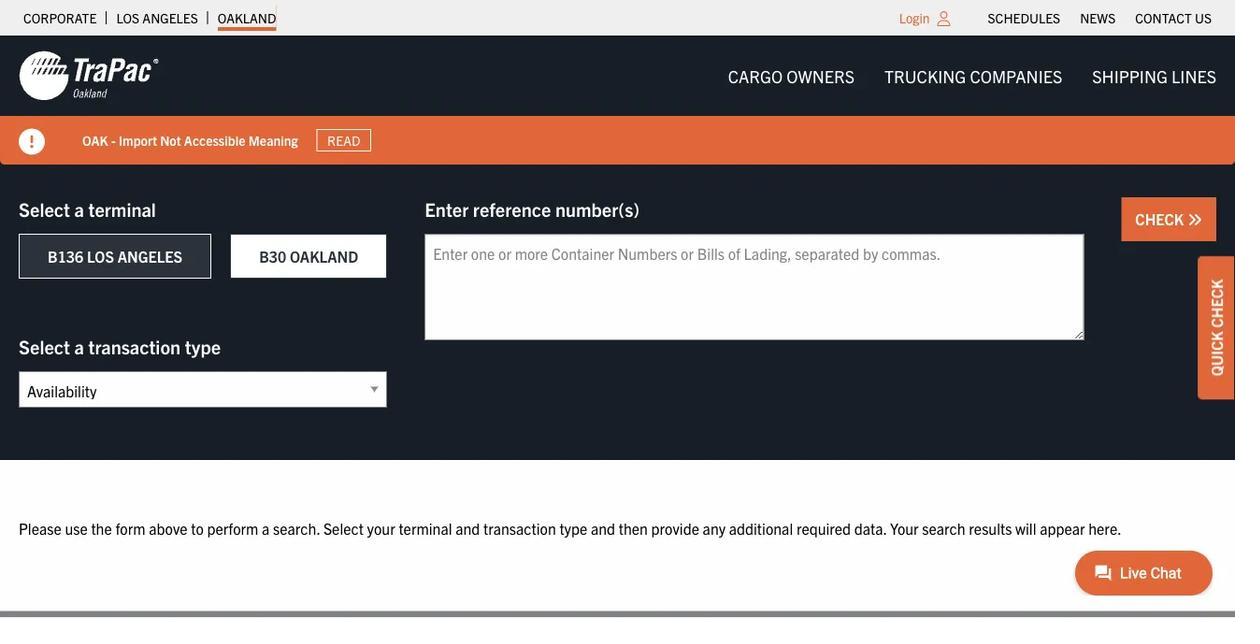 Task type: locate. For each thing, give the bounding box(es) containing it.
1 vertical spatial solid image
[[1188, 212, 1203, 227]]

please use the form above to perform a search. select your terminal and transaction type and then provide any additional required data. your search results will appear here.
[[19, 519, 1122, 538]]

oakland right b30
[[290, 247, 359, 266]]

1 vertical spatial select
[[19, 334, 70, 358]]

select for select a terminal
[[19, 197, 70, 220]]

menu bar down light icon at the top right of page
[[714, 57, 1232, 95]]

0 vertical spatial angeles
[[143, 9, 198, 26]]

1 vertical spatial transaction
[[484, 519, 556, 538]]

0 vertical spatial menu bar
[[979, 5, 1222, 31]]

import
[[119, 132, 157, 148]]

select down b136
[[19, 334, 70, 358]]

a for terminal
[[74, 197, 84, 220]]

select left your
[[324, 519, 364, 538]]

0 horizontal spatial check
[[1136, 210, 1188, 228]]

1 horizontal spatial and
[[591, 519, 616, 538]]

2 vertical spatial a
[[262, 519, 270, 538]]

b136
[[48, 247, 83, 266]]

0 horizontal spatial and
[[456, 519, 480, 538]]

0 horizontal spatial type
[[185, 334, 221, 358]]

select a transaction type
[[19, 334, 221, 358]]

b30 oakland
[[259, 247, 359, 266]]

a up b136
[[74, 197, 84, 220]]

1 vertical spatial check
[[1208, 279, 1227, 328]]

transaction
[[88, 334, 181, 358], [484, 519, 556, 538]]

0 vertical spatial select
[[19, 197, 70, 220]]

menu bar containing cargo owners
[[714, 57, 1232, 95]]

meaning
[[249, 132, 298, 148]]

login link
[[900, 9, 931, 26]]

los
[[116, 9, 140, 26], [87, 247, 114, 266]]

0 vertical spatial los
[[116, 9, 140, 26]]

to
[[191, 519, 204, 538]]

1 vertical spatial a
[[74, 334, 84, 358]]

a down b136
[[74, 334, 84, 358]]

please
[[19, 519, 62, 538]]

menu bar
[[979, 5, 1222, 31], [714, 57, 1232, 95]]

1 horizontal spatial solid image
[[1188, 212, 1203, 227]]

banner
[[0, 36, 1236, 165]]

trucking companies link
[[870, 57, 1078, 95]]

1 horizontal spatial check
[[1208, 279, 1227, 328]]

and left "then"
[[591, 519, 616, 538]]

a left the search.
[[262, 519, 270, 538]]

1 horizontal spatial type
[[560, 519, 588, 538]]

oakland right 'los angeles' link
[[218, 9, 276, 26]]

0 horizontal spatial oakland
[[218, 9, 276, 26]]

us
[[1196, 9, 1213, 26]]

oakland
[[218, 9, 276, 26], [290, 247, 359, 266]]

check
[[1136, 210, 1188, 228], [1208, 279, 1227, 328]]

0 horizontal spatial solid image
[[19, 129, 45, 155]]

1 vertical spatial terminal
[[399, 519, 452, 538]]

2 vertical spatial select
[[324, 519, 364, 538]]

1 vertical spatial oakland
[[290, 247, 359, 266]]

read link
[[317, 129, 371, 152]]

1 horizontal spatial terminal
[[399, 519, 452, 538]]

0 vertical spatial check
[[1136, 210, 1188, 228]]

appear
[[1041, 519, 1086, 538]]

search.
[[273, 519, 320, 538]]

terminal up b136 los angeles
[[88, 197, 156, 220]]

select a terminal
[[19, 197, 156, 220]]

1 horizontal spatial oakland
[[290, 247, 359, 266]]

use
[[65, 519, 88, 538]]

type
[[185, 334, 221, 358], [560, 519, 588, 538]]

a for transaction
[[74, 334, 84, 358]]

check button
[[1122, 197, 1217, 241]]

news
[[1081, 9, 1116, 26]]

1 vertical spatial angeles
[[118, 247, 183, 266]]

0 vertical spatial type
[[185, 334, 221, 358]]

select up b136
[[19, 197, 70, 220]]

select
[[19, 197, 70, 220], [19, 334, 70, 358], [324, 519, 364, 538]]

not
[[160, 132, 181, 148]]

above
[[149, 519, 188, 538]]

angeles left oakland link
[[143, 9, 198, 26]]

and
[[456, 519, 480, 538], [591, 519, 616, 538]]

and right your
[[456, 519, 480, 538]]

0 horizontal spatial terminal
[[88, 197, 156, 220]]

b30
[[259, 247, 287, 266]]

news link
[[1081, 5, 1116, 31]]

0 horizontal spatial transaction
[[88, 334, 181, 358]]

terminal
[[88, 197, 156, 220], [399, 519, 452, 538]]

solid image
[[19, 129, 45, 155], [1188, 212, 1203, 227]]

1 vertical spatial type
[[560, 519, 588, 538]]

schedules
[[989, 9, 1061, 26]]

reference
[[473, 197, 551, 220]]

los right b136
[[87, 247, 114, 266]]

1 vertical spatial menu bar
[[714, 57, 1232, 95]]

data.
[[855, 519, 887, 538]]

a
[[74, 197, 84, 220], [74, 334, 84, 358], [262, 519, 270, 538]]

0 vertical spatial solid image
[[19, 129, 45, 155]]

0 vertical spatial terminal
[[88, 197, 156, 220]]

enter
[[425, 197, 469, 220]]

menu bar up shipping
[[979, 5, 1222, 31]]

footer
[[0, 612, 1236, 618]]

los right corporate link
[[116, 9, 140, 26]]

solid image inside check button
[[1188, 212, 1203, 227]]

angeles down select a terminal
[[118, 247, 183, 266]]

1 vertical spatial los
[[87, 247, 114, 266]]

banner containing cargo owners
[[0, 36, 1236, 165]]

terminal right your
[[399, 519, 452, 538]]

0 horizontal spatial los
[[87, 247, 114, 266]]

schedules link
[[989, 5, 1061, 31]]

0 vertical spatial oakland
[[218, 9, 276, 26]]

angeles
[[143, 9, 198, 26], [118, 247, 183, 266]]

0 vertical spatial a
[[74, 197, 84, 220]]

menu bar containing schedules
[[979, 5, 1222, 31]]

los angeles link
[[116, 5, 198, 31]]

2 and from the left
[[591, 519, 616, 538]]

accessible
[[184, 132, 246, 148]]



Task type: vqa. For each thing, say whether or not it's contained in the screenshot.
LFD
no



Task type: describe. For each thing, give the bounding box(es) containing it.
angeles inside 'los angeles' link
[[143, 9, 198, 26]]

trucking
[[885, 65, 967, 86]]

then
[[619, 519, 648, 538]]

oak - import not accessible meaning
[[82, 132, 298, 148]]

additional
[[730, 519, 794, 538]]

your
[[367, 519, 396, 538]]

your
[[891, 519, 919, 538]]

companies
[[971, 65, 1063, 86]]

1 horizontal spatial transaction
[[484, 519, 556, 538]]

enter reference number(s)
[[425, 197, 640, 220]]

login
[[900, 9, 931, 26]]

contact us link
[[1136, 5, 1213, 31]]

quick check
[[1208, 279, 1227, 376]]

trucking companies
[[885, 65, 1063, 86]]

oakland link
[[218, 5, 276, 31]]

select for select a transaction type
[[19, 334, 70, 358]]

contact us
[[1136, 9, 1213, 26]]

cargo owners link
[[714, 57, 870, 95]]

contact
[[1136, 9, 1193, 26]]

corporate link
[[23, 5, 97, 31]]

check inside button
[[1136, 210, 1188, 228]]

cargo owners
[[729, 65, 855, 86]]

quick check link
[[1199, 256, 1236, 400]]

los angeles
[[116, 9, 198, 26]]

read
[[328, 132, 361, 149]]

form
[[115, 519, 146, 538]]

here.
[[1089, 519, 1122, 538]]

quick
[[1208, 331, 1227, 376]]

will
[[1016, 519, 1037, 538]]

cargo
[[729, 65, 783, 86]]

shipping lines link
[[1078, 57, 1232, 95]]

oakland image
[[19, 50, 159, 102]]

provide
[[652, 519, 700, 538]]

search
[[923, 519, 966, 538]]

1 and from the left
[[456, 519, 480, 538]]

the
[[91, 519, 112, 538]]

1 horizontal spatial los
[[116, 9, 140, 26]]

corporate
[[23, 9, 97, 26]]

oak
[[82, 132, 108, 148]]

owners
[[787, 65, 855, 86]]

light image
[[938, 11, 951, 26]]

number(s)
[[556, 197, 640, 220]]

shipping
[[1093, 65, 1169, 86]]

lines
[[1172, 65, 1217, 86]]

-
[[111, 132, 116, 148]]

0 vertical spatial transaction
[[88, 334, 181, 358]]

b136 los angeles
[[48, 247, 183, 266]]

perform
[[207, 519, 259, 538]]

any
[[703, 519, 726, 538]]

shipping lines
[[1093, 65, 1217, 86]]

required
[[797, 519, 852, 538]]

Enter reference number(s) text field
[[425, 234, 1085, 341]]

results
[[970, 519, 1013, 538]]



